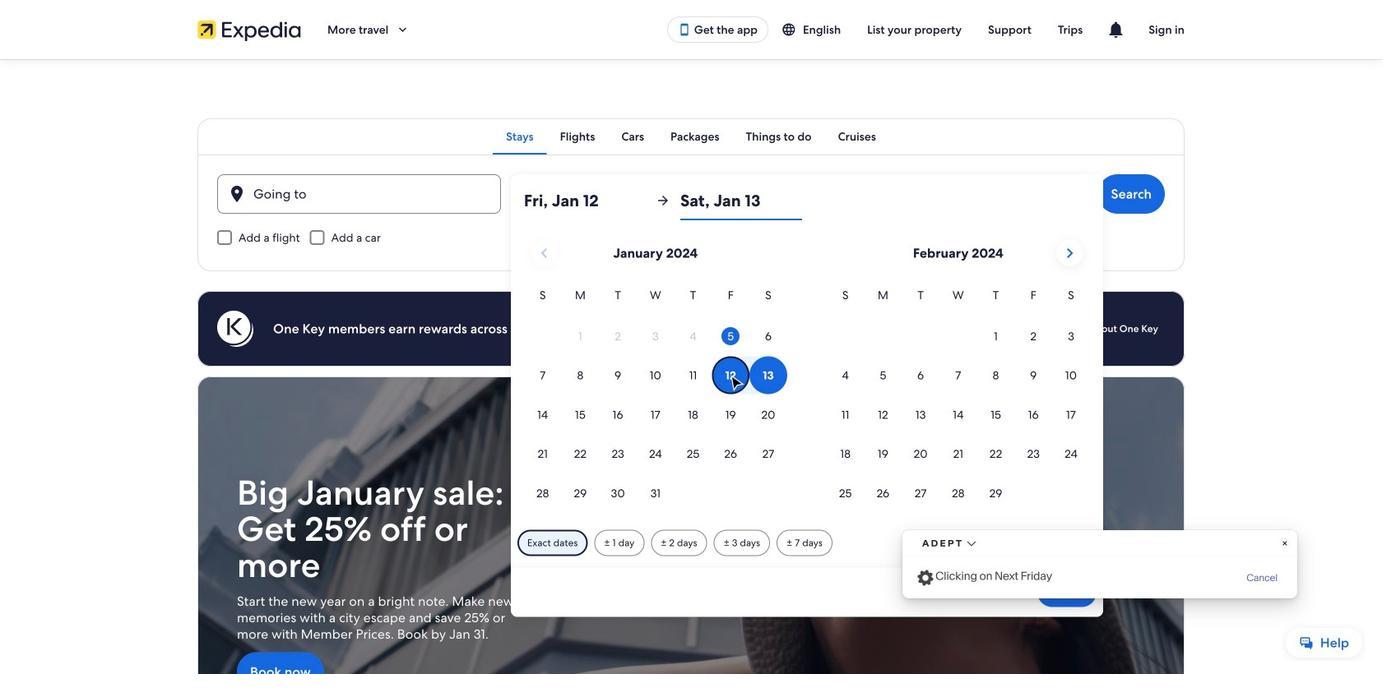 Task type: describe. For each thing, give the bounding box(es) containing it.
download the app button image
[[678, 23, 691, 36]]

next month image
[[1060, 244, 1080, 263]]

today element
[[722, 327, 740, 345]]

travel sale activities deals image
[[197, 377, 1185, 675]]

small image
[[782, 22, 803, 37]]

january 2024 element
[[524, 286, 787, 514]]



Task type: vqa. For each thing, say whether or not it's contained in the screenshot.
tab list
yes



Task type: locate. For each thing, give the bounding box(es) containing it.
expedia logo image
[[197, 18, 301, 41]]

application
[[524, 234, 1090, 514]]

main content
[[0, 59, 1382, 675]]

directional image
[[656, 193, 670, 208]]

communication center icon image
[[1106, 20, 1126, 39]]

tab list
[[197, 118, 1185, 155]]

more travel image
[[395, 22, 410, 37]]

february 2024 element
[[827, 286, 1090, 514]]

previous month image
[[534, 244, 554, 263]]



